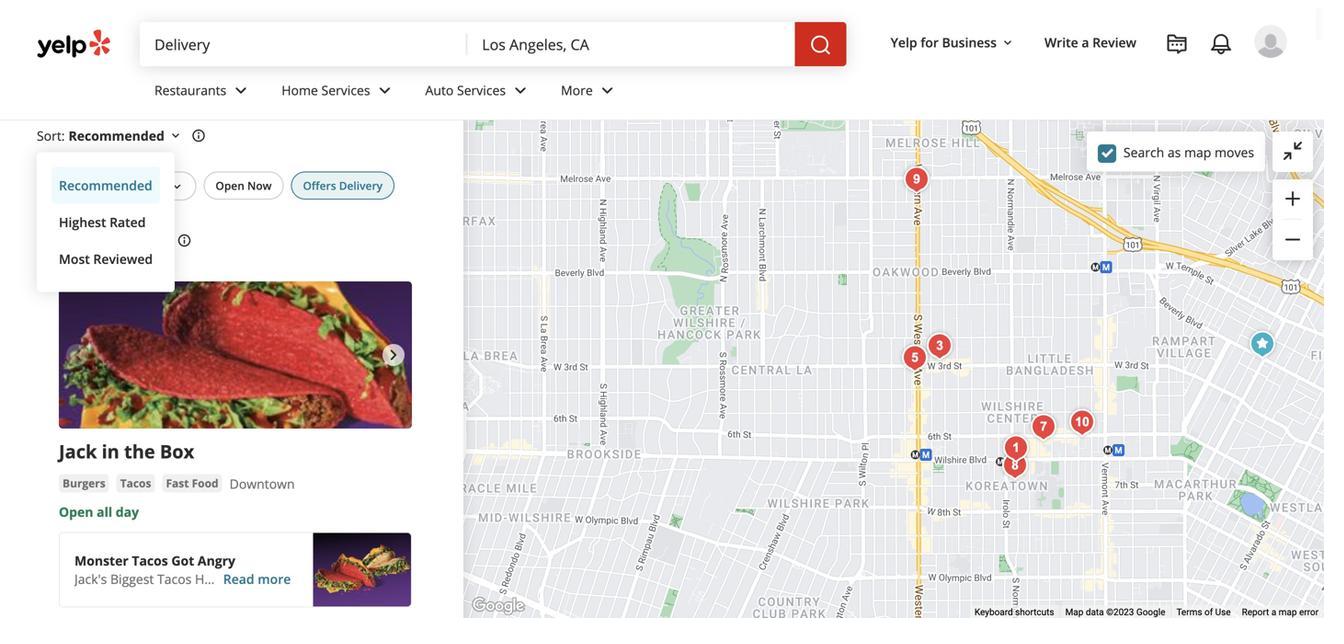 Task type: describe. For each thing, give the bounding box(es) containing it.
near
[[256, 58, 309, 89]]

burgers button
[[59, 474, 109, 492]]

24 chevron down v2 image for auto services
[[510, 79, 532, 102]]

yelp link
[[37, 43, 61, 58]]

open for open now
[[216, 178, 245, 193]]

delivery inside top 10 best delivery near los angeles, california
[[161, 58, 251, 89]]

0 horizontal spatial a
[[229, 570, 236, 588]]

more
[[258, 570, 291, 588]]

keyboard shortcuts
[[975, 607, 1055, 618]]

all
[[97, 178, 110, 193]]

monster
[[75, 552, 129, 569]]

sponsored results
[[37, 230, 173, 251]]

gogigo station image
[[899, 161, 935, 198]]

downtown
[[230, 475, 295, 492]]

auto
[[425, 81, 454, 99]]

food
[[192, 475, 219, 491]]

google
[[1137, 607, 1166, 618]]

1 vertical spatial restaurants link
[[140, 66, 267, 120]]

services for auto services
[[457, 81, 506, 99]]

monster tacos got angry
[[75, 552, 235, 569]]

write a review
[[1045, 34, 1137, 51]]

angry
[[198, 552, 235, 569]]

16 chevron right v2 image
[[165, 44, 179, 59]]

16 chevron right v2 image
[[68, 44, 83, 59]]

business
[[942, 34, 997, 51]]

tacos inside button
[[120, 475, 151, 491]]

most
[[59, 250, 90, 268]]

got
[[171, 552, 194, 569]]

highest
[[59, 213, 106, 231]]

results
[[119, 230, 173, 251]]

jack in the box
[[59, 439, 194, 464]]

keyboard shortcuts button
[[975, 606, 1055, 618]]

top
[[37, 58, 78, 89]]

terms
[[1177, 607, 1203, 618]]

day
[[116, 503, 139, 520]]

falafel corner image
[[997, 448, 1034, 484]]

sponsored
[[37, 230, 116, 251]]

terms of use
[[1177, 607, 1231, 618]]

tacos link
[[117, 474, 155, 492]]

24 chevron down v2 image for more
[[597, 79, 619, 102]]

recommended for recommended popup button
[[69, 127, 165, 144]]

open all day
[[59, 503, 139, 520]]

none field near
[[482, 34, 781, 54]]

offers delivery
[[303, 178, 383, 193]]

egg tuck image
[[998, 430, 1035, 467]]

google image
[[468, 594, 529, 618]]

report
[[1242, 607, 1270, 618]]

the
[[124, 439, 155, 464]]

california
[[137, 88, 246, 119]]

open now
[[216, 178, 272, 193]]

as
[[1168, 143, 1181, 161]]

yelp for business button
[[884, 26, 1023, 59]]

fast food button
[[162, 474, 222, 492]]

spicy
[[239, 570, 270, 588]]

auto services link
[[411, 66, 546, 120]]

map region
[[302, 106, 1325, 618]]

burgers
[[63, 475, 105, 491]]

jack in the box link
[[59, 439, 194, 464]]

all
[[97, 503, 112, 520]]

slideshow element
[[59, 281, 412, 428]]

24 chevron down v2 image
[[230, 79, 252, 102]]

for
[[921, 34, 939, 51]]

next image
[[383, 344, 405, 366]]

delivery inside button
[[339, 178, 383, 193]]

map for moves
[[1185, 143, 1212, 161]]

delivery link
[[187, 43, 232, 58]]

recommended for recommended button
[[59, 177, 152, 194]]

friend
[[304, 570, 342, 588]]

16 filter v2 image
[[52, 179, 67, 194]]

auto services
[[425, 81, 506, 99]]

of
[[1205, 607, 1213, 618]]

home services
[[282, 81, 370, 99]]

24 chevron down v2 image for home services
[[374, 79, 396, 102]]

reviewed
[[93, 250, 153, 268]]

map data ©2023 google
[[1066, 607, 1166, 618]]

more link
[[546, 66, 634, 120]]

hae ha heng thai bistro image
[[897, 340, 934, 377]]



Task type: locate. For each thing, give the bounding box(es) containing it.
home services link
[[267, 66, 411, 120]]

map
[[1185, 143, 1212, 161], [1279, 607, 1297, 618]]

report a map error link
[[1242, 607, 1319, 618]]

0 vertical spatial a
[[1082, 34, 1090, 51]]

0 horizontal spatial map
[[1185, 143, 1212, 161]]

read more
[[223, 570, 291, 588]]

recommended up highest rated button
[[59, 177, 152, 194]]

2 24 chevron down v2 image from the left
[[510, 79, 532, 102]]

yelp
[[891, 34, 918, 51], [37, 43, 61, 58]]

restaurants link
[[90, 43, 157, 58], [140, 66, 267, 120]]

24 chevron down v2 image inside auto services link
[[510, 79, 532, 102]]

recommended down angeles, at left top
[[69, 127, 165, 144]]

a right report
[[1272, 607, 1277, 618]]

shortcuts
[[1016, 607, 1055, 618]]

box
[[160, 439, 194, 464]]

recommended inside button
[[59, 177, 152, 194]]

0 horizontal spatial 24 chevron down v2 image
[[374, 79, 396, 102]]

yelp for the yelp link at the top of the page
[[37, 43, 61, 58]]

new
[[273, 570, 300, 588]]

biggest
[[110, 570, 154, 588]]

map left error
[[1279, 607, 1297, 618]]

24 chevron down v2 image right more
[[597, 79, 619, 102]]

tacos button
[[117, 474, 155, 492]]

terms of use link
[[1177, 607, 1231, 618]]

fast food
[[166, 475, 219, 491]]

1 horizontal spatial yelp
[[891, 34, 918, 51]]

a right the write on the top of the page
[[1082, 34, 1090, 51]]

open left all
[[59, 503, 93, 520]]

yelp left 16 chevron right v2 image
[[37, 43, 61, 58]]

1 vertical spatial tacos
[[132, 552, 168, 569]]

use
[[1216, 607, 1231, 618]]

©2023
[[1107, 607, 1135, 618]]

home
[[282, 81, 318, 99]]

0 vertical spatial tacos
[[120, 475, 151, 491]]

search as map moves
[[1124, 143, 1255, 161]]

highest rated
[[59, 213, 146, 231]]

jack
[[59, 439, 97, 464]]

restaurants link left 16 chevron right v2 icon on the left of page
[[90, 43, 157, 58]]

1 horizontal spatial none field
[[482, 34, 781, 54]]

0 vertical spatial restaurants link
[[90, 43, 157, 58]]

previous image
[[66, 344, 88, 366]]

Find text field
[[155, 34, 453, 54]]

tacos up biggest
[[132, 552, 168, 569]]

keyboard
[[975, 607, 1013, 618]]

1 vertical spatial map
[[1279, 607, 1297, 618]]

a right have
[[229, 570, 236, 588]]

search image
[[810, 34, 832, 56]]

taco bell image
[[1245, 326, 1281, 363]]

0 horizontal spatial none field
[[155, 34, 453, 54]]

read
[[223, 570, 254, 588]]

none field up more link
[[482, 34, 781, 54]]

services
[[322, 81, 370, 99], [457, 81, 506, 99]]

16 chevron down v2 image inside recommended popup button
[[168, 129, 183, 143]]

a for write
[[1082, 34, 1090, 51]]

services right the home
[[322, 81, 370, 99]]

notifications image
[[1211, 33, 1233, 55]]

open for open all day
[[59, 503, 93, 520]]

sort:
[[37, 127, 65, 144]]

0 horizontal spatial services
[[322, 81, 370, 99]]

none field up near
[[155, 34, 453, 54]]

0 vertical spatial 16 chevron down v2 image
[[1001, 36, 1015, 50]]

price: image
[[170, 179, 184, 194]]

16 info v2 image down california
[[191, 129, 206, 143]]

yelp left the for
[[891, 34, 918, 51]]

2 horizontal spatial 24 chevron down v2 image
[[597, 79, 619, 102]]

restaurants
[[90, 43, 157, 58], [155, 81, 226, 99]]

map right the as
[[1185, 143, 1212, 161]]

16 info v2 image
[[191, 129, 206, 143], [177, 233, 192, 248]]

16 info v2 image right the results
[[177, 233, 192, 248]]

a for report
[[1272, 607, 1277, 618]]

brothers sandwich shop image
[[1064, 404, 1101, 441]]

rated
[[110, 213, 146, 231]]

16 chevron down v2 image down california
[[168, 129, 183, 143]]

angeles,
[[37, 88, 132, 119]]

2 horizontal spatial a
[[1272, 607, 1277, 618]]

services right "auto"
[[457, 81, 506, 99]]

search
[[1124, 143, 1165, 161]]

zoom in image
[[1282, 188, 1304, 210]]

0 horizontal spatial yelp
[[37, 43, 61, 58]]

data
[[1086, 607, 1104, 618]]

open left now
[[216, 178, 245, 193]]

1 horizontal spatial map
[[1279, 607, 1297, 618]]

1 all
[[83, 178, 110, 193]]

0 horizontal spatial 16 chevron down v2 image
[[168, 129, 183, 143]]

most reviewed
[[59, 250, 153, 268]]

16 chevron down v2 image
[[1001, 36, 1015, 50], [168, 129, 183, 143]]

highest rated button
[[52, 204, 160, 240]]

restaurants inside "business categories" element
[[155, 81, 226, 99]]

16 chevron down v2 image right the business
[[1001, 36, 1015, 50]]

1 vertical spatial 16 chevron down v2 image
[[168, 129, 183, 143]]

in
[[102, 439, 119, 464]]

1 vertical spatial 16 info v2 image
[[177, 233, 192, 248]]

2 none field from the left
[[482, 34, 781, 54]]

0 vertical spatial restaurants
[[90, 43, 157, 58]]

most reviewed button
[[52, 240, 160, 277]]

None field
[[155, 34, 453, 54], [482, 34, 781, 54]]

group
[[1273, 179, 1314, 260]]

recommended button
[[52, 167, 160, 204]]

business categories element
[[140, 66, 1288, 120]]

1 24 chevron down v2 image from the left
[[374, 79, 396, 102]]

0 vertical spatial open
[[216, 178, 245, 193]]

user actions element
[[876, 23, 1314, 136]]

0 vertical spatial map
[[1185, 143, 1212, 161]]

map for error
[[1279, 607, 1297, 618]]

moves
[[1215, 143, 1255, 161]]

yelp for business
[[891, 34, 997, 51]]

1 vertical spatial recommended
[[59, 177, 152, 194]]

services for home services
[[322, 81, 370, 99]]

yelp inside button
[[891, 34, 918, 51]]

offers delivery button
[[291, 171, 395, 200]]

more
[[561, 81, 593, 99]]

louders image
[[1026, 409, 1062, 446]]

restaurants down 16 chevron right v2 icon on the left of page
[[155, 81, 226, 99]]

tacos up day
[[120, 475, 151, 491]]

3 24 chevron down v2 image from the left
[[597, 79, 619, 102]]

0 vertical spatial recommended
[[69, 127, 165, 144]]

offers
[[303, 178, 336, 193]]

top 10 best delivery near los angeles, california
[[37, 58, 349, 119]]

jack's
[[75, 570, 107, 588]]

None search field
[[140, 22, 850, 66]]

2 services from the left
[[457, 81, 506, 99]]

16 chevron down v2 image inside yelp for business button
[[1001, 36, 1015, 50]]

fast
[[166, 475, 189, 491]]

16 chevron down v2 image for yelp for business
[[1001, 36, 1015, 50]]

report a map error
[[1242, 607, 1319, 618]]

10
[[82, 58, 104, 89]]

fast food link
[[162, 474, 222, 492]]

24 chevron down v2 image right the auto services
[[510, 79, 532, 102]]

16 chevron down v2 image for recommended
[[168, 129, 183, 143]]

jack's biggest tacos have a spicy new friend
[[75, 570, 342, 588]]

zoom out image
[[1282, 229, 1304, 251]]

Near text field
[[482, 34, 781, 54]]

1
[[83, 179, 88, 191]]

1 horizontal spatial 24 chevron down v2 image
[[510, 79, 532, 102]]

map
[[1066, 607, 1084, 618]]

tacos down got
[[157, 570, 192, 588]]

best
[[108, 58, 156, 89]]

1 none field from the left
[[155, 34, 453, 54]]

recommended button
[[69, 127, 183, 144]]

24 chevron down v2 image inside more link
[[597, 79, 619, 102]]

write a review link
[[1038, 26, 1144, 59]]

0 horizontal spatial open
[[59, 503, 93, 520]]

1 vertical spatial open
[[59, 503, 93, 520]]

24 chevron down v2 image inside the home services link
[[374, 79, 396, 102]]

have
[[195, 570, 225, 588]]

24 chevron down v2 image left "auto"
[[374, 79, 396, 102]]

1 horizontal spatial a
[[1082, 34, 1090, 51]]

open now button
[[204, 171, 284, 200]]

open inside button
[[216, 178, 245, 193]]

2 vertical spatial tacos
[[157, 570, 192, 588]]

write
[[1045, 34, 1079, 51]]

open
[[216, 178, 245, 193], [59, 503, 93, 520]]

0 vertical spatial 16 info v2 image
[[191, 129, 206, 143]]

2 vertical spatial a
[[1272, 607, 1277, 618]]

bob b. image
[[1255, 25, 1288, 58]]

restaurants left 16 chevron right v2 icon on the left of page
[[90, 43, 157, 58]]

restaurants link down the delivery link at the left
[[140, 66, 267, 120]]

collapse map image
[[1282, 140, 1304, 162]]

error
[[1300, 607, 1319, 618]]

los
[[313, 58, 349, 89]]

1 horizontal spatial services
[[457, 81, 506, 99]]

filters group
[[37, 171, 398, 200]]

1 services from the left
[[322, 81, 370, 99]]

1 horizontal spatial 16 chevron down v2 image
[[1001, 36, 1015, 50]]

burgers link
[[59, 474, 109, 492]]

now
[[247, 178, 272, 193]]

none field "find"
[[155, 34, 453, 54]]

yelp for yelp for business
[[891, 34, 918, 51]]

1 vertical spatial a
[[229, 570, 236, 588]]

projects image
[[1166, 33, 1188, 55]]

1 vertical spatial restaurants
[[155, 81, 226, 99]]

tacos
[[120, 475, 151, 491], [132, 552, 168, 569], [157, 570, 192, 588]]

1 horizontal spatial open
[[216, 178, 245, 193]]

review
[[1093, 34, 1137, 51]]

zzamong image
[[922, 328, 958, 365]]

24 chevron down v2 image
[[374, 79, 396, 102], [510, 79, 532, 102], [597, 79, 619, 102]]

delivery
[[187, 43, 232, 58], [161, 58, 251, 89], [339, 178, 383, 193]]



Task type: vqa. For each thing, say whether or not it's contained in the screenshot.
Ton
no



